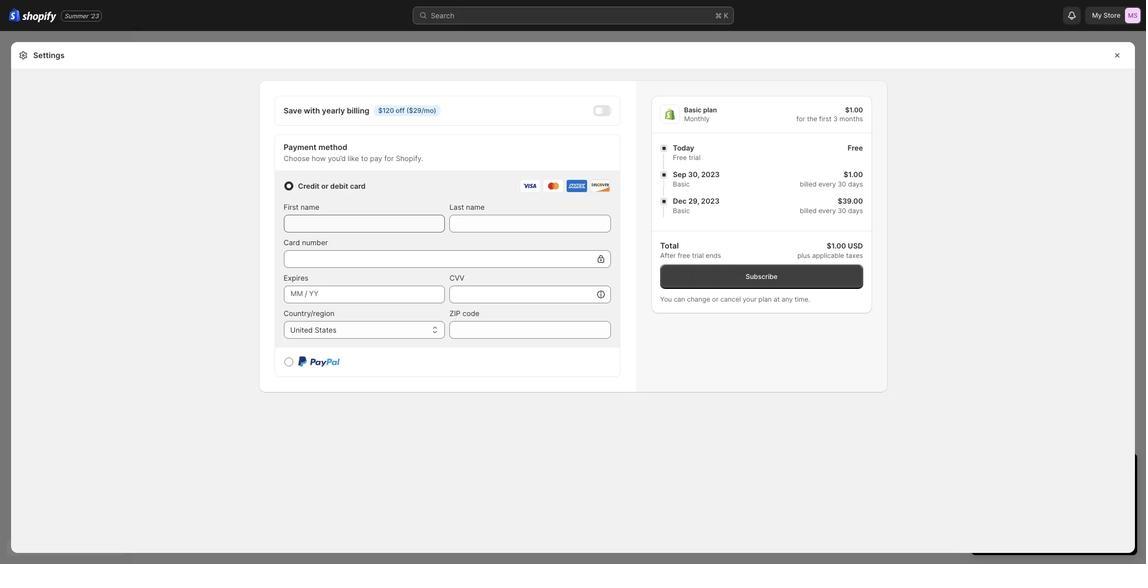 Task type: describe. For each thing, give the bounding box(es) containing it.
your
[[743, 295, 757, 303]]

discover image
[[590, 179, 611, 193]]

debit
[[330, 182, 348, 190]]

billing
[[347, 106, 370, 115]]

ends
[[706, 251, 721, 260]]

shopify image
[[22, 11, 57, 23]]

k
[[724, 11, 729, 20]]

summer '23 link
[[61, 10, 102, 21]]

1 vertical spatial plan
[[759, 295, 772, 303]]

subscribe
[[746, 272, 778, 281]]

my
[[1093, 11, 1102, 19]]

basic for sep
[[673, 180, 690, 188]]

first
[[820, 114, 832, 123]]

cancel
[[721, 295, 741, 303]]

$1.00 usd plus applicable taxes
[[798, 241, 864, 260]]

after
[[661, 251, 676, 260]]

1 vertical spatial or
[[712, 295, 719, 303]]

$39.00
[[838, 197, 864, 205]]

settings dialog
[[0, 0, 1136, 553]]

method
[[319, 142, 348, 152]]

name for first name
[[301, 203, 320, 212]]

visa image
[[520, 179, 541, 193]]

number
[[302, 238, 328, 247]]

basic plan
[[685, 105, 717, 114]]

every for $1.00
[[819, 180, 836, 188]]

first
[[284, 203, 299, 212]]

sep 30, 2023 basic
[[673, 170, 720, 188]]

states
[[315, 326, 337, 334]]

my store
[[1093, 11, 1121, 19]]

sep
[[673, 170, 687, 179]]

0 vertical spatial for
[[797, 114, 806, 123]]

days for $1.00
[[849, 180, 864, 188]]

30 for $1.00
[[838, 180, 847, 188]]

last name
[[450, 203, 485, 212]]

basic for dec
[[673, 207, 690, 215]]

0 vertical spatial $1.00
[[846, 105, 864, 114]]

cvv
[[450, 274, 465, 282]]

credit
[[298, 182, 320, 190]]

days for $39.00
[[849, 207, 864, 215]]

ZIP code text field
[[450, 321, 611, 339]]

first name
[[284, 203, 320, 212]]

united states
[[290, 326, 337, 334]]

american express image
[[567, 179, 588, 193]]

29,
[[689, 197, 700, 205]]

free
[[678, 251, 691, 260]]

with
[[304, 106, 320, 115]]

yearly
[[322, 106, 345, 115]]

time.
[[795, 295, 811, 303]]

code
[[463, 309, 480, 318]]

for the first 3 months
[[797, 114, 864, 123]]

months
[[840, 114, 864, 123]]

payment method choose how you'd like to pay for shopify.
[[284, 142, 424, 163]]

1 day left in your trial element
[[972, 482, 1138, 555]]

summer
[[64, 12, 88, 20]]

search
[[431, 11, 455, 20]]

name for last name
[[466, 203, 485, 212]]

expires
[[284, 274, 309, 282]]

⌘
[[716, 11, 722, 20]]

0 vertical spatial free
[[848, 143, 864, 152]]

card
[[350, 182, 366, 190]]

today
[[673, 143, 695, 152]]

0 vertical spatial plan
[[704, 105, 717, 114]]

country/region
[[284, 309, 335, 318]]

you'd
[[328, 154, 346, 163]]

billed for $39.00
[[800, 207, 817, 215]]

off
[[396, 106, 405, 115]]

like
[[348, 154, 359, 163]]

total after free trial ends
[[661, 241, 721, 260]]

you
[[661, 295, 672, 303]]

0 vertical spatial basic
[[685, 105, 702, 114]]

subscribe button
[[661, 265, 864, 289]]

save
[[284, 106, 302, 115]]

total
[[661, 241, 679, 250]]

paypal image
[[298, 357, 340, 368]]



Task type: locate. For each thing, give the bounding box(es) containing it.
or left cancel
[[712, 295, 719, 303]]

payment
[[284, 142, 317, 152]]

trial down the today
[[689, 153, 701, 162]]

1 vertical spatial 2023
[[702, 197, 720, 205]]

trial right free
[[692, 251, 704, 260]]

2 vertical spatial basic
[[673, 207, 690, 215]]

for left the
[[797, 114, 806, 123]]

30 for $39.00
[[838, 207, 847, 215]]

name right last
[[466, 203, 485, 212]]

basic
[[685, 105, 702, 114], [673, 180, 690, 188], [673, 207, 690, 215]]

days inside $39.00 billed every 30 days
[[849, 207, 864, 215]]

taxes
[[847, 251, 864, 260]]

billed for $1.00
[[800, 180, 817, 188]]

at
[[774, 295, 780, 303]]

or
[[321, 182, 329, 190], [712, 295, 719, 303]]

1 name from the left
[[301, 203, 320, 212]]

2 billed from the top
[[800, 207, 817, 215]]

1 horizontal spatial or
[[712, 295, 719, 303]]

days
[[849, 180, 864, 188], [849, 207, 864, 215]]

2023 for dec 29, 2023
[[702, 197, 720, 205]]

1 horizontal spatial shopify image
[[661, 105, 680, 124]]

$39.00 billed every 30 days
[[800, 197, 864, 215]]

billed up $39.00 billed every 30 days
[[800, 180, 817, 188]]

my store image
[[1126, 8, 1141, 23]]

$1.00 up months
[[846, 105, 864, 114]]

today free trial
[[673, 143, 701, 162]]

0 vertical spatial or
[[321, 182, 329, 190]]

2 every from the top
[[819, 207, 836, 215]]

2 vertical spatial $1.00
[[827, 241, 847, 250]]

billed inside $39.00 billed every 30 days
[[800, 207, 817, 215]]

credit or debit card
[[298, 182, 366, 190]]

1 vertical spatial trial
[[692, 251, 704, 260]]

plan up the monthly
[[704, 105, 717, 114]]

($29/mo)
[[407, 106, 436, 115]]

3
[[834, 114, 838, 123]]

2 days from the top
[[849, 207, 864, 215]]

30 up $39.00
[[838, 180, 847, 188]]

free
[[848, 143, 864, 152], [673, 153, 687, 162]]

zip
[[450, 309, 461, 318]]

last
[[450, 203, 464, 212]]

store
[[1104, 11, 1121, 19]]

the
[[808, 114, 818, 123]]

for
[[797, 114, 806, 123], [385, 154, 394, 163]]

billed
[[800, 180, 817, 188], [800, 207, 817, 215]]

0 vertical spatial trial
[[689, 153, 701, 162]]

$1.00 up "applicable"
[[827, 241, 847, 250]]

0 vertical spatial billed
[[800, 180, 817, 188]]

$1.00 inside $1.00 billed every 30 days
[[844, 170, 864, 179]]

1 every from the top
[[819, 180, 836, 188]]

days down $39.00
[[849, 207, 864, 215]]

how
[[312, 154, 326, 163]]

0 horizontal spatial free
[[673, 153, 687, 162]]

30
[[838, 180, 847, 188], [838, 207, 847, 215]]

'23
[[90, 12, 99, 20]]

1 vertical spatial days
[[849, 207, 864, 215]]

free down months
[[848, 143, 864, 152]]

usd
[[848, 241, 864, 250]]

2023 inside sep 30, 2023 basic
[[702, 170, 720, 179]]

30,
[[689, 170, 700, 179]]

1 horizontal spatial free
[[848, 143, 864, 152]]

1 30 from the top
[[838, 180, 847, 188]]

billed down $1.00 billed every 30 days
[[800, 207, 817, 215]]

plan
[[704, 105, 717, 114], [759, 295, 772, 303]]

you can change or cancel your plan at any time.
[[661, 295, 811, 303]]

free inside today free trial
[[673, 153, 687, 162]]

First name text field
[[284, 215, 445, 233]]

shopify image left shopify image
[[9, 9, 21, 22]]

save with yearly billing
[[284, 106, 370, 115]]

every up $39.00 billed every 30 days
[[819, 180, 836, 188]]

$1.00 up $39.00
[[844, 170, 864, 179]]

basic up the monthly
[[685, 105, 702, 114]]

every for $39.00
[[819, 207, 836, 215]]

1 vertical spatial 30
[[838, 207, 847, 215]]

plan left at
[[759, 295, 772, 303]]

shopify.
[[396, 154, 424, 163]]

dec 29, 2023 basic
[[673, 197, 720, 215]]

basic down dec
[[673, 207, 690, 215]]

every inside $1.00 billed every 30 days
[[819, 180, 836, 188]]

for right pay
[[385, 154, 394, 163]]

$1.00 for sep 30, 2023
[[844, 170, 864, 179]]

every inside $39.00 billed every 30 days
[[819, 207, 836, 215]]

trial inside total after free trial ends
[[692, 251, 704, 260]]

0 vertical spatial shopify image
[[9, 9, 21, 22]]

basic inside 'dec 29, 2023 basic'
[[673, 207, 690, 215]]

1 horizontal spatial for
[[797, 114, 806, 123]]

plus
[[798, 251, 811, 260]]

0 horizontal spatial name
[[301, 203, 320, 212]]

2 30 from the top
[[838, 207, 847, 215]]

0 vertical spatial every
[[819, 180, 836, 188]]

can
[[674, 295, 686, 303]]

$1.00 for total
[[827, 241, 847, 250]]

⌘ k
[[716, 11, 729, 20]]

1 vertical spatial basic
[[673, 180, 690, 188]]

0 vertical spatial days
[[849, 180, 864, 188]]

trial
[[689, 153, 701, 162], [692, 251, 704, 260]]

any
[[782, 295, 793, 303]]

$120 off ($29/mo)
[[378, 106, 436, 115]]

shopify image left the monthly
[[661, 105, 680, 124]]

$1.00 billed every 30 days
[[800, 170, 864, 188]]

1 days from the top
[[849, 180, 864, 188]]

1 billed from the top
[[800, 180, 817, 188]]

Last name text field
[[450, 215, 611, 233]]

1 vertical spatial shopify image
[[661, 105, 680, 124]]

30 inside $39.00 billed every 30 days
[[838, 207, 847, 215]]

1 vertical spatial free
[[673, 153, 687, 162]]

every
[[819, 180, 836, 188], [819, 207, 836, 215]]

name right first
[[301, 203, 320, 212]]

2023
[[702, 170, 720, 179], [702, 197, 720, 205]]

30 down $39.00
[[838, 207, 847, 215]]

free down the today
[[673, 153, 687, 162]]

2023 for sep 30, 2023
[[702, 170, 720, 179]]

$1.00 inside $1.00 usd plus applicable taxes
[[827, 241, 847, 250]]

days inside $1.00 billed every 30 days
[[849, 180, 864, 188]]

zip code
[[450, 309, 480, 318]]

card
[[284, 238, 300, 247]]

basic down sep
[[673, 180, 690, 188]]

dec
[[673, 197, 687, 205]]

applicable
[[813, 251, 845, 260]]

days up $39.00
[[849, 180, 864, 188]]

2023 right 30,
[[702, 170, 720, 179]]

30 inside $1.00 billed every 30 days
[[838, 180, 847, 188]]

choose
[[284, 154, 310, 163]]

united
[[290, 326, 313, 334]]

$120
[[378, 106, 394, 115]]

billed inside $1.00 billed every 30 days
[[800, 180, 817, 188]]

0 vertical spatial 2023
[[702, 170, 720, 179]]

card number
[[284, 238, 328, 247]]

to
[[361, 154, 368, 163]]

0 horizontal spatial plan
[[704, 105, 717, 114]]

0 vertical spatial 30
[[838, 180, 847, 188]]

2 name from the left
[[466, 203, 485, 212]]

change
[[687, 295, 711, 303]]

or left debit
[[321, 182, 329, 190]]

trial inside today free trial
[[689, 153, 701, 162]]

name
[[301, 203, 320, 212], [466, 203, 485, 212]]

for inside payment method choose how you'd like to pay for shopify.
[[385, 154, 394, 163]]

1 horizontal spatial plan
[[759, 295, 772, 303]]

2023 inside 'dec 29, 2023 basic'
[[702, 197, 720, 205]]

$1.00
[[846, 105, 864, 114], [844, 170, 864, 179], [827, 241, 847, 250]]

every down $1.00 billed every 30 days
[[819, 207, 836, 215]]

0 horizontal spatial for
[[385, 154, 394, 163]]

monthly
[[685, 114, 710, 123]]

pay
[[370, 154, 383, 163]]

1 vertical spatial every
[[819, 207, 836, 215]]

1 vertical spatial billed
[[800, 207, 817, 215]]

1 vertical spatial for
[[385, 154, 394, 163]]

1 horizontal spatial name
[[466, 203, 485, 212]]

dialog
[[1140, 42, 1147, 553]]

2023 right 29,
[[702, 197, 720, 205]]

1 vertical spatial $1.00
[[844, 170, 864, 179]]

summer '23
[[64, 12, 99, 20]]

shopify image
[[9, 9, 21, 22], [661, 105, 680, 124]]

basic inside sep 30, 2023 basic
[[673, 180, 690, 188]]

0 horizontal spatial shopify image
[[9, 9, 21, 22]]

0 horizontal spatial or
[[321, 182, 329, 190]]

settings
[[33, 50, 65, 60]]

mastercard image
[[543, 179, 564, 193]]



Task type: vqa. For each thing, say whether or not it's contained in the screenshot.
you'd
yes



